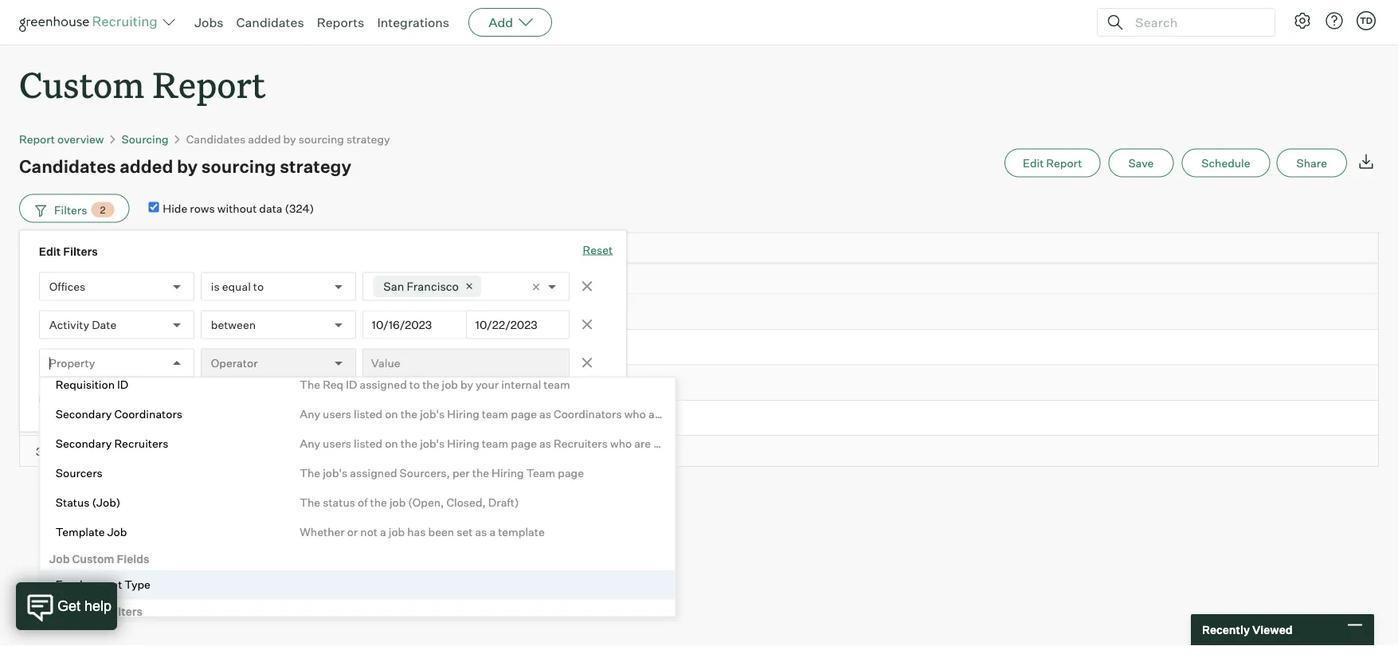 Task type: describe. For each thing, give the bounding box(es) containing it.
1 inside cell
[[36, 305, 41, 319]]

1 coordinators from the left
[[114, 407, 183, 421]]

any for any users listed on the job's hiring team page as recruiters who are not the responsible coordinator
[[300, 436, 320, 450]]

row containing 2
[[19, 330, 1380, 365]]

0 vertical spatial strategy
[[347, 132, 390, 146]]

2 vertical spatial by
[[461, 377, 473, 391]]

1 horizontal spatial added
[[248, 132, 281, 146]]

10/16/2023
[[372, 318, 432, 332]]

sourcing strategy row
[[19, 232, 1380, 268]]

integrations
[[377, 14, 450, 30]]

add for add filter
[[74, 393, 95, 407]]

326 results
[[36, 445, 94, 458]]

schedule
[[1202, 156, 1251, 170]]

overview
[[57, 132, 104, 146]]

type
[[125, 578, 151, 592]]

1 vertical spatial custom
[[72, 552, 114, 566]]

2 for 2 cell
[[35, 340, 42, 354]]

add button
[[469, 8, 552, 37]]

employment type
[[56, 578, 151, 592]]

Value text field
[[362, 349, 570, 378]]

template
[[498, 525, 545, 539]]

0 vertical spatial job
[[442, 377, 458, 391]]

secondary for secondary coordinators
[[56, 407, 112, 421]]

0 horizontal spatial added
[[120, 155, 173, 177]]

download image
[[1357, 152, 1376, 171]]

candidates added by sourcing strategy link
[[186, 132, 390, 146]]

activity date
[[49, 318, 117, 332]]

company
[[68, 305, 118, 319]]

td
[[1360, 15, 1373, 26]]

Hide rows without data (324) checkbox
[[149, 202, 159, 213]]

as for coordinators
[[540, 407, 552, 421]]

table containing total
[[19, 232, 1380, 467]]

4
[[35, 411, 42, 425]]

1 vertical spatial sourcing
[[201, 155, 276, 177]]

date
[[92, 318, 117, 332]]

results
[[58, 445, 94, 458]]

requisition
[[56, 377, 115, 391]]

(open,
[[408, 495, 444, 509]]

0 vertical spatial candidates
[[236, 14, 304, 30]]

(uni)
[[368, 340, 395, 354]]

club blasts (uni)
[[307, 340, 395, 354]]

sourcing link
[[122, 132, 169, 146]]

2 vertical spatial not
[[360, 525, 378, 539]]

2 vertical spatial candidates
[[19, 155, 116, 177]]

td button
[[1354, 8, 1380, 33]]

team for recruiters
[[482, 436, 509, 450]]

10/22/2023
[[476, 318, 538, 332]]

coordinator
[[760, 436, 822, 450]]

report for edit report
[[1047, 156, 1083, 170]]

1 for 3
[[427, 376, 431, 389]]

Search text field
[[1132, 11, 1261, 34]]

sourcing strategy
[[68, 245, 152, 257]]

between
[[211, 318, 256, 332]]

2 id from the left
[[346, 377, 357, 391]]

0 vertical spatial filters
[[54, 203, 87, 217]]

set
[[457, 525, 473, 539]]

0 vertical spatial 2
[[100, 204, 105, 216]]

1 for 2
[[427, 340, 431, 354]]

or
[[347, 525, 358, 539]]

cell for referral
[[298, 365, 418, 401]]

configure image
[[1294, 11, 1313, 30]]

equal
[[222, 279, 251, 293]]

jobs link
[[194, 14, 224, 30]]

reports link
[[317, 14, 365, 30]]

draft)
[[488, 495, 519, 509]]

sourcers
[[56, 466, 103, 480]]

cell for company marketing
[[298, 295, 418, 330]]

integrations link
[[377, 14, 450, 30]]

td button
[[1357, 11, 1376, 30]]

1 horizontal spatial job
[[107, 525, 127, 539]]

rows
[[190, 201, 215, 215]]

any users listed on the job's hiring team page as coordinators who are not the responsible recruiter
[[300, 407, 822, 421]]

report overview link
[[19, 132, 104, 146]]

filters for edit
[[63, 244, 98, 258]]

on for any users listed on the job's hiring team page as coordinators who are not the responsible recruiter
[[385, 407, 398, 421]]

candidates link
[[236, 14, 304, 30]]

job for has
[[389, 525, 405, 539]]

additional filters
[[49, 605, 143, 619]]

edit report
[[1023, 156, 1083, 170]]

property
[[49, 356, 95, 370]]

on for any users listed on the job's hiring team page as recruiters who are not the responsible coordinator
[[385, 436, 398, 450]]

page for coordinators
[[511, 407, 537, 421]]

edit report link
[[1005, 149, 1101, 177]]

secondary coordinators
[[56, 407, 183, 421]]

(job)
[[92, 495, 121, 509]]

page for recruiters
[[511, 436, 537, 450]]

the status of the job (open, closed, draft)
[[300, 495, 519, 509]]

save
[[1129, 156, 1154, 170]]

326
[[36, 445, 56, 458]]

add filter
[[74, 393, 125, 407]]

club
[[307, 340, 331, 354]]

1 horizontal spatial sourcing
[[299, 132, 344, 146]]

1 for 4
[[427, 411, 431, 425]]

column header for sourcing strategy
[[298, 233, 418, 263]]

0 horizontal spatial job
[[49, 552, 70, 566]]

1 link for 2
[[427, 340, 431, 354]]

offices
[[49, 279, 85, 293]]

the req id assigned to the job by your internal team
[[300, 377, 570, 391]]

reset
[[583, 243, 613, 257]]

(324)
[[285, 201, 314, 215]]

per
[[453, 466, 470, 480]]

listed for any users listed on the job's hiring team page as recruiters who are not the responsible coordinator
[[354, 436, 383, 450]]

requisition id
[[56, 377, 129, 391]]

of
[[358, 495, 368, 509]]

internal
[[501, 377, 541, 391]]

1 recruiters from the left
[[114, 436, 168, 450]]

1 id from the left
[[117, 377, 129, 391]]

1 vertical spatial report
[[19, 132, 55, 146]]

fields
[[117, 552, 150, 566]]

save and schedule this report to revisit it! element
[[1109, 149, 1182, 177]]



Task type: vqa. For each thing, say whether or not it's contained in the screenshot.
topmost the "ID"
no



Task type: locate. For each thing, give the bounding box(es) containing it.
sourcing up hide rows without data (324) at the left top
[[201, 155, 276, 177]]

1 vertical spatial secondary
[[56, 436, 112, 450]]

page
[[511, 407, 537, 421], [511, 436, 537, 450], [558, 466, 584, 480]]

1 cell from the top
[[298, 295, 418, 330]]

1 vertical spatial users
[[323, 436, 352, 450]]

report overview
[[19, 132, 104, 146]]

hide
[[163, 201, 188, 215]]

1 down the req id assigned to the job by your internal team
[[427, 411, 431, 425]]

sourcing inside row
[[68, 245, 110, 257]]

job down '(job)'
[[107, 525, 127, 539]]

3 cell
[[19, 365, 59, 401]]

0 vertical spatial assigned
[[360, 377, 407, 391]]

1 down 10/16/2023
[[427, 340, 431, 354]]

1 listed from the top
[[354, 407, 383, 421]]

0 horizontal spatial referral
[[68, 376, 109, 389]]

listed for any users listed on the job's hiring team page as coordinators who are not the responsible recruiter
[[354, 407, 383, 421]]

the
[[423, 377, 440, 391], [401, 407, 418, 421], [687, 407, 704, 421], [401, 436, 418, 450], [673, 436, 690, 450], [472, 466, 489, 480], [370, 495, 387, 509]]

edit for edit filters
[[39, 244, 61, 258]]

2 vertical spatial filters
[[108, 605, 143, 619]]

status
[[56, 495, 90, 509]]

share
[[1297, 156, 1328, 170]]

2 vertical spatial report
[[1047, 156, 1083, 170]]

responsible for coordinator
[[693, 436, 757, 450]]

1 vertical spatial sourcing
[[68, 245, 110, 257]]

4 cell
[[19, 401, 59, 436]]

by up the (324) at the top
[[283, 132, 296, 146]]

data
[[259, 201, 283, 215]]

share button
[[1277, 149, 1348, 177]]

report
[[153, 61, 266, 108], [19, 132, 55, 146], [1047, 156, 1083, 170]]

job's up "status"
[[323, 466, 348, 480]]

2 vertical spatial 2
[[35, 340, 42, 354]]

the left req
[[300, 377, 321, 391]]

added up data at the top
[[248, 132, 281, 146]]

whether or not a job has been set as a template
[[300, 525, 545, 539]]

candidates
[[236, 14, 304, 30], [186, 132, 246, 146], [19, 155, 116, 177]]

0 vertical spatial job
[[107, 525, 127, 539]]

4 row from the top
[[19, 365, 1380, 401]]

any
[[300, 407, 320, 421], [300, 436, 320, 450]]

1 horizontal spatial recruiters
[[554, 436, 608, 450]]

0 vertical spatial any
[[300, 407, 320, 421]]

0 vertical spatial as
[[540, 407, 552, 421]]

a right 'set'
[[490, 525, 496, 539]]

the left "status"
[[300, 495, 321, 509]]

job's down the req id assigned to the job by your internal team
[[420, 407, 445, 421]]

0 horizontal spatial sourcing
[[68, 245, 110, 257]]

custom up overview
[[19, 61, 144, 108]]

any for any users listed on the job's hiring team page as coordinators who are not the responsible recruiter
[[300, 407, 320, 421]]

filters down type
[[108, 605, 143, 619]]

1 vertical spatial candidates added by sourcing strategy
[[19, 155, 352, 177]]

3 1 link from the top
[[427, 376, 431, 389]]

by up hide
[[177, 155, 198, 177]]

filters up total
[[63, 244, 98, 258]]

row containing 1
[[19, 295, 1380, 330]]

column header up 10/16/2023
[[298, 264, 418, 294]]

1 left activity
[[36, 305, 41, 319]]

to
[[253, 279, 264, 293], [409, 377, 420, 391]]

not for recruiters
[[654, 436, 671, 450]]

0 vertical spatial listed
[[354, 407, 383, 421]]

strategy
[[112, 245, 152, 257]]

1 link down 10/16/2023
[[427, 340, 431, 354]]

row
[[19, 264, 1380, 295], [19, 295, 1380, 330], [19, 330, 1380, 365], [19, 365, 1380, 401], [19, 401, 1380, 436]]

secondary for secondary recruiters
[[56, 436, 112, 450]]

1 vertical spatial to
[[409, 377, 420, 391]]

0 vertical spatial the
[[300, 377, 321, 391]]

jobs
[[194, 14, 224, 30]]

users down req
[[323, 407, 352, 421]]

by left your
[[461, 377, 473, 391]]

on up the job's assigned sourcers, per the hiring team page
[[385, 436, 398, 450]]

1 down francisco
[[427, 305, 431, 319]]

1 link down the req id assigned to the job by your internal team
[[427, 411, 431, 425]]

0 vertical spatial on
[[385, 407, 398, 421]]

0 vertical spatial who
[[625, 407, 646, 421]]

0 vertical spatial cell
[[298, 295, 418, 330]]

1 vertical spatial any
[[300, 436, 320, 450]]

0 vertical spatial by
[[283, 132, 296, 146]]

2 recruiters from the left
[[554, 436, 608, 450]]

not
[[668, 407, 685, 421], [654, 436, 671, 450], [360, 525, 378, 539]]

2 cell
[[19, 330, 59, 365]]

company marketing
[[68, 305, 174, 319]]

activity
[[49, 318, 89, 332]]

0 horizontal spatial a
[[380, 525, 386, 539]]

2 vertical spatial job's
[[323, 466, 348, 480]]

a right or
[[380, 525, 386, 539]]

recruiters down any users listed on the job's hiring team page as coordinators who are not the responsible recruiter
[[554, 436, 608, 450]]

viewed
[[1253, 623, 1293, 637]]

2 a from the left
[[490, 525, 496, 539]]

1 vertical spatial add
[[74, 393, 95, 407]]

hide rows without data (324)
[[163, 201, 314, 215]]

closed,
[[447, 495, 486, 509]]

responsible left coordinator
[[693, 436, 757, 450]]

1 for 1
[[427, 305, 431, 319]]

users for any users listed on the job's hiring team page as coordinators who are not the responsible recruiter
[[323, 407, 352, 421]]

add inside popup button
[[489, 14, 513, 30]]

1 cell
[[19, 295, 59, 330]]

schedule button
[[1182, 149, 1271, 177]]

assigned up of
[[350, 466, 397, 480]]

column header
[[298, 233, 418, 263], [19, 264, 59, 294], [298, 264, 418, 294]]

0 vertical spatial report
[[153, 61, 266, 108]]

job's
[[420, 407, 445, 421], [420, 436, 445, 450], [323, 466, 348, 480]]

candidates down report overview link
[[19, 155, 116, 177]]

team
[[544, 377, 570, 391], [482, 407, 509, 421], [482, 436, 509, 450]]

table
[[19, 232, 1380, 467]]

2 on from the top
[[385, 436, 398, 450]]

who for recruiters
[[610, 436, 632, 450]]

custom report
[[19, 61, 266, 108]]

1 vertical spatial hiring
[[447, 436, 480, 450]]

reports
[[317, 14, 365, 30]]

referral up add filter
[[68, 376, 109, 389]]

add for add
[[489, 14, 513, 30]]

who
[[625, 407, 646, 421], [610, 436, 632, 450]]

1 link down francisco
[[427, 305, 431, 319]]

1
[[36, 305, 41, 319], [427, 305, 431, 319], [427, 340, 431, 354], [427, 376, 431, 389], [427, 411, 431, 425]]

on down the req id assigned to the job by your internal team
[[385, 407, 398, 421]]

edit filters
[[39, 244, 98, 258]]

coordinators down filter
[[114, 407, 183, 421]]

1 1 link from the top
[[427, 305, 431, 319]]

column header up the san
[[298, 233, 418, 263]]

to down 10/16/2023
[[409, 377, 420, 391]]

add inside "button"
[[74, 393, 95, 407]]

are for recruiters
[[635, 436, 651, 450]]

0 vertical spatial added
[[248, 132, 281, 146]]

responsible for recruiter
[[707, 407, 771, 421]]

report for custom report
[[153, 61, 266, 108]]

is
[[211, 279, 220, 293]]

the for the job's assigned sourcers, per the hiring team page
[[300, 466, 321, 480]]

custom
[[19, 61, 144, 108], [72, 552, 114, 566]]

column header inside sourcing strategy row
[[298, 233, 418, 263]]

1 row from the top
[[19, 264, 1380, 295]]

add filter button
[[39, 385, 143, 414]]

the for the status of the job (open, closed, draft)
[[300, 495, 321, 509]]

san francisco
[[384, 279, 459, 294]]

0 vertical spatial secondary
[[56, 407, 112, 421]]

hiring for coordinators
[[447, 407, 480, 421]]

cell
[[298, 295, 418, 330], [298, 365, 418, 401]]

0 horizontal spatial 2
[[35, 340, 42, 354]]

sourcing up total
[[68, 245, 110, 257]]

total column header
[[59, 264, 298, 294]]

as right 'set'
[[475, 525, 487, 539]]

san
[[384, 279, 404, 294]]

2 link
[[427, 274, 433, 288]]

job's for coordinators
[[420, 407, 445, 421]]

sourcing down custom report
[[122, 132, 169, 146]]

id up filter
[[117, 377, 129, 391]]

sourcing for sourcing strategy
[[68, 245, 110, 257]]

0 horizontal spatial add
[[74, 393, 95, 407]]

1 vertical spatial strategy
[[280, 155, 352, 177]]

2 horizontal spatial 2
[[427, 274, 433, 288]]

hiring up per
[[447, 436, 480, 450]]

the job's assigned sourcers, per the hiring team page
[[300, 466, 584, 480]]

listed down (uni)
[[354, 407, 383, 421]]

2 horizontal spatial report
[[1047, 156, 1083, 170]]

candidates up rows
[[186, 132, 246, 146]]

marketing
[[120, 305, 174, 319]]

cell up club blasts (uni)
[[298, 295, 418, 330]]

row containing 3
[[19, 365, 1380, 401]]

recruiters down secondary coordinators
[[114, 436, 168, 450]]

job for (open,
[[390, 495, 406, 509]]

0 vertical spatial users
[[323, 407, 352, 421]]

1 vertical spatial who
[[610, 436, 632, 450]]

1 horizontal spatial add
[[489, 14, 513, 30]]

1 horizontal spatial a
[[490, 525, 496, 539]]

3
[[35, 376, 42, 389]]

total
[[68, 274, 95, 288]]

status
[[323, 495, 355, 509]]

2 vertical spatial job
[[389, 525, 405, 539]]

row group containing 1
[[19, 295, 1380, 436]]

2 row from the top
[[19, 295, 1380, 330]]

1 on from the top
[[385, 407, 398, 421]]

job left (open,
[[390, 495, 406, 509]]

2 the from the top
[[300, 466, 321, 480]]

1 horizontal spatial report
[[153, 61, 266, 108]]

users
[[323, 407, 352, 421], [323, 436, 352, 450]]

1 horizontal spatial coordinators
[[554, 407, 622, 421]]

responsible left the recruiter on the bottom of page
[[707, 407, 771, 421]]

3 row from the top
[[19, 330, 1380, 365]]

team
[[527, 466, 556, 480]]

whether
[[300, 525, 345, 539]]

filter image
[[33, 203, 46, 217]]

edit for edit report
[[1023, 156, 1044, 170]]

assigned down (uni)
[[360, 377, 407, 391]]

1 vertical spatial job
[[49, 552, 70, 566]]

recently
[[1203, 623, 1250, 637]]

hiring for recruiters
[[447, 436, 480, 450]]

hiring down your
[[447, 407, 480, 421]]

1 horizontal spatial referral
[[307, 411, 348, 425]]

hiring up "draft)"
[[492, 466, 524, 480]]

users up "status"
[[323, 436, 352, 450]]

5 row from the top
[[19, 401, 1380, 436]]

blasts
[[333, 340, 366, 354]]

report down jobs link
[[153, 61, 266, 108]]

listed
[[354, 407, 383, 421], [354, 436, 383, 450]]

1 vertical spatial 2
[[427, 274, 433, 288]]

a
[[380, 525, 386, 539], [490, 525, 496, 539]]

1 vertical spatial cell
[[298, 365, 418, 401]]

2 coordinators from the left
[[554, 407, 622, 421]]

report left save
[[1047, 156, 1083, 170]]

2 for '2' link
[[427, 274, 433, 288]]

1 horizontal spatial edit
[[1023, 156, 1044, 170]]

2 any from the top
[[300, 436, 320, 450]]

candidates right the jobs
[[236, 14, 304, 30]]

is equal to
[[211, 279, 264, 293]]

referral down req
[[307, 411, 348, 425]]

are
[[649, 407, 665, 421], [635, 436, 651, 450]]

page down internal
[[511, 407, 537, 421]]

not for coordinators
[[668, 407, 685, 421]]

to right the equal on the left of the page
[[253, 279, 264, 293]]

0 horizontal spatial id
[[117, 377, 129, 391]]

1 vertical spatial as
[[540, 436, 552, 450]]

without
[[217, 201, 257, 215]]

1 vertical spatial job
[[390, 495, 406, 509]]

1 vertical spatial team
[[482, 407, 509, 421]]

1 vertical spatial filters
[[63, 244, 98, 258]]

0 vertical spatial team
[[544, 377, 570, 391]]

filter
[[98, 393, 125, 407]]

job's for recruiters
[[420, 436, 445, 450]]

strategy
[[347, 132, 390, 146], [280, 155, 352, 177]]

1 vertical spatial on
[[385, 436, 398, 450]]

greenhouse recruiting image
[[19, 13, 163, 32]]

added
[[248, 132, 281, 146], [120, 155, 173, 177]]

1 secondary from the top
[[56, 407, 112, 421]]

1 vertical spatial by
[[177, 155, 198, 177]]

additional
[[49, 605, 106, 619]]

1 vertical spatial assigned
[[350, 466, 397, 480]]

custom up employment
[[72, 552, 114, 566]]

candidates added by sourcing strategy up hide
[[19, 155, 352, 177]]

2 secondary from the top
[[56, 436, 112, 450]]

recruiter
[[774, 407, 822, 421]]

team for coordinators
[[482, 407, 509, 421]]

as for recruiters
[[540, 436, 552, 450]]

hiring
[[447, 407, 480, 421], [447, 436, 480, 450], [492, 466, 524, 480]]

filters for additional
[[108, 605, 143, 619]]

users for any users listed on the job's hiring team page as recruiters who are not the responsible coordinator
[[323, 436, 352, 450]]

1 vertical spatial are
[[635, 436, 651, 450]]

1 vertical spatial page
[[511, 436, 537, 450]]

job custom fields
[[49, 552, 150, 566]]

0 vertical spatial job's
[[420, 407, 445, 421]]

1 link for 4
[[427, 411, 431, 425]]

template
[[56, 525, 105, 539]]

0 vertical spatial referral
[[68, 376, 109, 389]]

2 vertical spatial the
[[300, 495, 321, 509]]

0 vertical spatial not
[[668, 407, 685, 421]]

1 link left your
[[427, 376, 431, 389]]

1 horizontal spatial 2
[[100, 204, 105, 216]]

2 inside cell
[[35, 340, 42, 354]]

1 a from the left
[[380, 525, 386, 539]]

2 vertical spatial as
[[475, 525, 487, 539]]

1 the from the top
[[300, 377, 321, 391]]

1 vertical spatial candidates
[[186, 132, 246, 146]]

column header for total
[[298, 264, 418, 294]]

1 vertical spatial added
[[120, 155, 173, 177]]

1 link for 1
[[427, 305, 431, 319]]

0 horizontal spatial edit
[[39, 244, 61, 258]]

any users listed on the job's hiring team page as recruiters who are not the responsible coordinator
[[300, 436, 822, 450]]

secondary recruiters
[[56, 436, 168, 450]]

as up any users listed on the job's hiring team page as recruiters who are not the responsible coordinator
[[540, 407, 552, 421]]

job's up sourcers,
[[420, 436, 445, 450]]

1 horizontal spatial sourcing
[[122, 132, 169, 146]]

0 vertical spatial hiring
[[447, 407, 480, 421]]

sourcing up the (324) at the top
[[299, 132, 344, 146]]

added down sourcing link
[[120, 155, 173, 177]]

your
[[476, 377, 499, 391]]

employment
[[56, 578, 122, 592]]

1 vertical spatial referral
[[307, 411, 348, 425]]

2 cell from the top
[[298, 365, 418, 401]]

2 listed from the top
[[354, 436, 383, 450]]

1 vertical spatial the
[[300, 466, 321, 480]]

page up team
[[511, 436, 537, 450]]

2 vertical spatial team
[[482, 436, 509, 450]]

1 left your
[[427, 376, 431, 389]]

status (job)
[[56, 495, 121, 509]]

has
[[407, 525, 426, 539]]

row containing 4
[[19, 401, 1380, 436]]

cell down club blasts (uni)
[[298, 365, 418, 401]]

as up team
[[540, 436, 552, 450]]

reset link
[[583, 242, 613, 260]]

who for coordinators
[[625, 407, 646, 421]]

sourcing for sourcing
[[122, 132, 169, 146]]

candidates added by sourcing strategy up the (324) at the top
[[186, 132, 390, 146]]

2 vertical spatial hiring
[[492, 466, 524, 480]]

add
[[489, 14, 513, 30], [74, 393, 95, 407]]

coordinators up any users listed on the job's hiring team page as recruiters who are not the responsible coordinator
[[554, 407, 622, 421]]

1 horizontal spatial by
[[283, 132, 296, 146]]

the for the req id assigned to the job by your internal team
[[300, 377, 321, 391]]

secondary down add filter
[[56, 407, 112, 421]]

0 vertical spatial to
[[253, 279, 264, 293]]

1 horizontal spatial to
[[409, 377, 420, 391]]

1 vertical spatial listed
[[354, 436, 383, 450]]

0 vertical spatial sourcing
[[122, 132, 169, 146]]

2 users from the top
[[323, 436, 352, 450]]

0 horizontal spatial by
[[177, 155, 198, 177]]

listed up of
[[354, 436, 383, 450]]

req
[[323, 377, 344, 391]]

column header up 1 cell
[[19, 264, 59, 294]]

job left the has
[[389, 525, 405, 539]]

id right req
[[346, 377, 357, 391]]

3 the from the top
[[300, 495, 321, 509]]

1 link
[[427, 305, 431, 319], [427, 340, 431, 354], [427, 376, 431, 389], [427, 411, 431, 425]]

0 horizontal spatial report
[[19, 132, 55, 146]]

2 vertical spatial page
[[558, 466, 584, 480]]

job left your
[[442, 377, 458, 391]]

2 1 link from the top
[[427, 340, 431, 354]]

assigned
[[360, 377, 407, 391], [350, 466, 397, 480]]

secondary up sourcers
[[56, 436, 112, 450]]

1 vertical spatial job's
[[420, 436, 445, 450]]

2 down 1 cell
[[35, 340, 42, 354]]

job down template
[[49, 552, 70, 566]]

0 vertical spatial are
[[649, 407, 665, 421]]

report inside edit report link
[[1047, 156, 1083, 170]]

1 vertical spatial not
[[654, 436, 671, 450]]

filters right filter icon
[[54, 203, 87, 217]]

0 horizontal spatial to
[[253, 279, 264, 293]]

1 link for 3
[[427, 376, 431, 389]]

2 horizontal spatial by
[[461, 377, 473, 391]]

0 vertical spatial candidates added by sourcing strategy
[[186, 132, 390, 146]]

save button
[[1109, 149, 1174, 177]]

are for coordinators
[[649, 407, 665, 421]]

1 users from the top
[[323, 407, 352, 421]]

id
[[117, 377, 129, 391], [346, 377, 357, 391]]

4 1 link from the top
[[427, 411, 431, 425]]

sourcers,
[[400, 466, 450, 480]]

2 up sourcing strategy
[[100, 204, 105, 216]]

1 any from the top
[[300, 407, 320, 421]]

row containing total
[[19, 264, 1380, 295]]

the
[[300, 377, 321, 391], [300, 466, 321, 480], [300, 495, 321, 509]]

as
[[540, 407, 552, 421], [540, 436, 552, 450], [475, 525, 487, 539]]

0 vertical spatial custom
[[19, 61, 144, 108]]

on
[[385, 407, 398, 421], [385, 436, 398, 450]]

0 vertical spatial page
[[511, 407, 537, 421]]

page right team
[[558, 466, 584, 480]]

1 horizontal spatial id
[[346, 377, 357, 391]]

row group
[[19, 295, 1380, 436]]

2 right the san
[[427, 274, 433, 288]]

the up whether
[[300, 466, 321, 480]]

report left overview
[[19, 132, 55, 146]]



